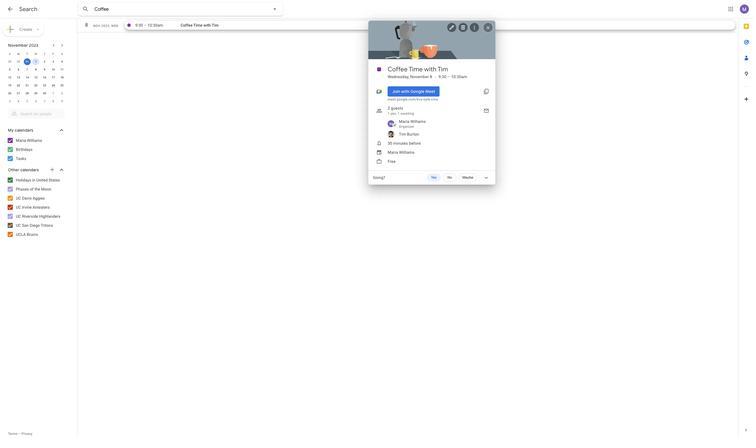 Task type: describe. For each thing, give the bounding box(es) containing it.
privacy link
[[21, 433, 32, 437]]

create
[[19, 27, 32, 32]]

maria williams inside my calendars list
[[16, 138, 42, 143]]

9:30 – 10:30am cell
[[135, 21, 181, 30]]

1 right yes,
[[398, 112, 400, 116]]

18
[[60, 76, 64, 79]]

bruins
[[27, 233, 38, 237]]

1 horizontal spatial 4
[[61, 60, 63, 63]]

maria inside my calendars list
[[16, 138, 26, 143]]

terms
[[8, 433, 18, 437]]

cms
[[432, 98, 438, 102]]

8 link
[[81, 20, 92, 30]]

join with google meet link
[[388, 87, 440, 97]]

9:30 inside coffee time with tim wednesday, november 8 ⋅ 9:30 – 10:30am
[[439, 75, 447, 79]]

search
[[19, 6, 37, 13]]

8 inside row
[[85, 22, 88, 28]]

coffee for coffee time with tim wednesday, november 8 ⋅ 9:30 – 10:30am
[[388, 66, 408, 73]]

coffee time with tim wednesday, november 8 ⋅ 9:30 – 10:30am
[[388, 66, 467, 79]]

row containing 19
[[5, 82, 66, 90]]

november inside coffee time with tim wednesday, november 8 ⋅ 9:30 – 10:30am
[[410, 75, 429, 79]]

tasks
[[16, 157, 26, 161]]

uc riverside highlanders
[[16, 215, 60, 219]]

aggies
[[33, 196, 45, 201]]

minutes
[[393, 141, 408, 146]]

1 horizontal spatial 5
[[26, 100, 28, 103]]

with for coffee time with tim
[[204, 23, 211, 28]]

october 31, today element
[[24, 58, 31, 65]]

riverside
[[22, 215, 38, 219]]

1 vertical spatial 9
[[61, 100, 63, 103]]

uc for uc irvine anteaters
[[16, 205, 21, 210]]

29 element
[[32, 90, 39, 97]]

26
[[8, 92, 11, 95]]

other calendars button
[[1, 166, 70, 175]]

1 s from the left
[[9, 52, 11, 55]]

other calendars list
[[1, 176, 70, 239]]

uc irvine anteaters
[[16, 205, 50, 210]]

15
[[34, 76, 37, 79]]

f
[[53, 52, 54, 55]]

8 inside coffee time with tim wednesday, november 8 ⋅ 9:30 – 10:30am
[[430, 75, 432, 79]]

guests tree
[[366, 118, 496, 139]]

meet.google.com/kva-
[[388, 98, 424, 102]]

with for coffee time with tim wednesday, november 8 ⋅ 9:30 – 10:30am
[[424, 66, 437, 73]]

uc for uc davis aggies
[[16, 196, 21, 201]]

other calendars
[[8, 168, 39, 173]]

– inside coffee time with tim wednesday, november 8 ⋅ 9:30 – 10:30am
[[448, 75, 450, 79]]

22
[[34, 84, 37, 87]]

yes
[[431, 176, 437, 180]]

of
[[30, 187, 34, 192]]

Search for people text field
[[11, 109, 61, 119]]

create button
[[2, 23, 44, 36]]

row containing 12
[[5, 74, 66, 82]]

2 t from the left
[[44, 52, 45, 55]]

10:30am inside cell
[[148, 23, 163, 28]]

guests
[[391, 106, 403, 111]]

2 guests 1 yes, 1 awaiting
[[388, 106, 414, 116]]

2023 for november
[[29, 43, 38, 48]]

yes,
[[391, 112, 397, 116]]

2023 for nov
[[101, 24, 109, 28]]

ucla bruins
[[16, 233, 38, 237]]

my calendars button
[[1, 126, 70, 135]]

irvine
[[22, 205, 32, 210]]

my
[[8, 128, 14, 133]]

0 vertical spatial 6
[[18, 68, 19, 71]]

meet.google.com/kva-oyfe-cms
[[388, 98, 438, 102]]

row containing 5
[[5, 66, 66, 74]]

0 horizontal spatial 3
[[9, 100, 11, 103]]

my calendars
[[8, 128, 33, 133]]

yes button
[[427, 174, 441, 182]]

anteaters
[[33, 205, 50, 210]]

uc for uc riverside highlanders
[[16, 215, 21, 219]]

no button
[[443, 174, 457, 182]]

diego
[[30, 224, 40, 228]]

privacy
[[21, 433, 32, 437]]

14
[[26, 76, 29, 79]]

20
[[17, 84, 20, 87]]

my calendars list
[[1, 136, 70, 163]]

coffee time with tim button
[[181, 23, 219, 28]]

12
[[8, 76, 11, 79]]

25
[[60, 84, 64, 87]]

december 7 element
[[41, 98, 48, 105]]

11
[[60, 68, 64, 71]]

30 for october 30 element
[[17, 60, 20, 63]]

uc for uc san diego tritons
[[16, 224, 21, 228]]

add other calendars image
[[49, 167, 55, 173]]

row containing 29
[[5, 58, 66, 66]]

24
[[52, 84, 55, 87]]

nov
[[93, 24, 100, 28]]

2 inside december 2 element
[[61, 92, 63, 95]]

november 2023 grid
[[5, 50, 66, 106]]

26 element
[[6, 90, 13, 97]]

27 element
[[15, 90, 22, 97]]

december 2 element
[[59, 90, 65, 97]]

join
[[392, 89, 400, 94]]

10
[[52, 68, 55, 71]]

4 inside december 4 "element"
[[18, 100, 19, 103]]

tim for coffee time with tim
[[212, 23, 219, 28]]

0 vertical spatial 7
[[26, 68, 28, 71]]

maybe button
[[459, 174, 477, 182]]

december 6 element
[[32, 98, 39, 105]]

28
[[26, 92, 29, 95]]

0 vertical spatial 9
[[44, 68, 45, 71]]

29 for 29 element
[[34, 92, 37, 95]]

17
[[52, 76, 55, 79]]

0 vertical spatial 2
[[44, 60, 45, 63]]

meet
[[426, 89, 435, 94]]

uc davis aggies
[[16, 196, 45, 201]]

phases
[[16, 187, 29, 192]]

nov 2023 , wed
[[93, 24, 119, 28]]

maria williams, attending, organizer tree item
[[380, 118, 496, 130]]

free
[[388, 159, 396, 164]]

oyfe-
[[424, 98, 432, 102]]

2 s from the left
[[61, 52, 63, 55]]

– for privacy
[[18, 433, 21, 437]]

31
[[26, 60, 29, 63]]

awaiting
[[401, 112, 414, 116]]

28 element
[[24, 90, 31, 97]]

18 element
[[59, 74, 65, 81]]

0 horizontal spatial 5
[[9, 68, 11, 71]]

Search text field
[[94, 7, 256, 12]]

m
[[17, 52, 20, 55]]

birthdays
[[16, 148, 33, 152]]

october 29 element
[[6, 58, 13, 65]]

organizer
[[399, 125, 415, 129]]

terms – privacy
[[8, 433, 32, 437]]

coffee for coffee time with tim
[[181, 23, 193, 28]]

other
[[8, 168, 19, 173]]

30 for 30 minutes before
[[388, 141, 392, 146]]

1 cell
[[32, 58, 40, 66]]

19
[[8, 84, 11, 87]]

8 down december 1 element
[[52, 100, 54, 103]]

30 minutes before
[[388, 141, 421, 146]]

coffee time with tim heading
[[388, 66, 448, 73]]

search heading
[[19, 6, 37, 13]]

search image
[[80, 3, 91, 15]]

united
[[36, 178, 48, 183]]

maybe
[[463, 176, 474, 180]]

1 horizontal spatial 7
[[44, 100, 45, 103]]



Task type: locate. For each thing, give the bounding box(es) containing it.
29
[[8, 60, 11, 63], [34, 92, 37, 95]]

13 element
[[15, 74, 22, 81]]

1 horizontal spatial 2023
[[101, 24, 109, 28]]

s up october 29 "element"
[[9, 52, 11, 55]]

williams inside my calendars list
[[27, 138, 42, 143]]

tab list
[[739, 18, 754, 423]]

1 vertical spatial with
[[424, 66, 437, 73]]

calendars for other calendars
[[20, 168, 39, 173]]

8 left the nov
[[85, 22, 88, 28]]

29 inside 29 element
[[34, 92, 37, 95]]

2 vertical spatial tim
[[399, 132, 406, 137]]

6 row from the top
[[5, 90, 66, 98]]

november 2023
[[8, 43, 38, 48]]

in
[[32, 178, 35, 183]]

november down coffee time with tim heading
[[410, 75, 429, 79]]

s right f
[[61, 52, 63, 55]]

1 left yes,
[[388, 112, 390, 116]]

williams down 30 minutes before
[[399, 150, 415, 155]]

maria up birthdays
[[16, 138, 26, 143]]

21 element
[[24, 82, 31, 89]]

row up december 6 element
[[5, 90, 66, 98]]

0 vertical spatial calendars
[[15, 128, 33, 133]]

maria up organizer
[[399, 119, 410, 124]]

0 horizontal spatial tim
[[212, 23, 219, 28]]

maria up free
[[388, 150, 398, 155]]

tim inside coffee time with tim wednesday, november 8 ⋅ 9:30 – 10:30am
[[438, 66, 448, 73]]

uc san diego tritons
[[16, 224, 53, 228]]

2 vertical spatial –
[[18, 433, 21, 437]]

6 down october 30 element
[[18, 68, 19, 71]]

november up the m
[[8, 43, 28, 48]]

0 horizontal spatial –
[[18, 433, 21, 437]]

1 inside cell
[[35, 60, 37, 63]]

25 element
[[59, 82, 65, 89]]

0 vertical spatial 29
[[8, 60, 11, 63]]

24 element
[[50, 82, 57, 89]]

the
[[35, 187, 40, 192]]

1 vertical spatial 4
[[18, 100, 19, 103]]

1 horizontal spatial with
[[401, 89, 410, 94]]

wed
[[111, 24, 119, 28]]

1 horizontal spatial maria williams
[[388, 150, 415, 155]]

maria williams
[[16, 138, 42, 143], [388, 150, 415, 155]]

time down search text box at the top left of the page
[[194, 23, 203, 28]]

16
[[43, 76, 46, 79]]

1 vertical spatial 3
[[9, 100, 11, 103]]

17 element
[[50, 74, 57, 81]]

7 down october 31, today element
[[26, 68, 28, 71]]

williams
[[411, 119, 426, 124], [27, 138, 42, 143], [399, 150, 415, 155]]

0 vertical spatial 10:30am
[[148, 23, 163, 28]]

2 row from the top
[[5, 58, 66, 66]]

2 inside 2 guests 1 yes, 1 awaiting
[[388, 106, 390, 111]]

states
[[49, 178, 60, 183]]

williams inside maria williams organizer
[[411, 119, 426, 124]]

0 vertical spatial maria williams
[[16, 138, 42, 143]]

no
[[448, 176, 452, 180]]

1 horizontal spatial s
[[61, 52, 63, 55]]

0 horizontal spatial maria
[[16, 138, 26, 143]]

holidays
[[16, 178, 31, 183]]

0 horizontal spatial 2023
[[29, 43, 38, 48]]

2 horizontal spatial –
[[448, 75, 450, 79]]

1 vertical spatial 10:30am
[[451, 75, 467, 79]]

30 for the 30 element on the left
[[43, 92, 46, 95]]

1 vertical spatial coffee
[[388, 66, 408, 73]]

calendars for my calendars
[[15, 128, 33, 133]]

2 horizontal spatial 2
[[388, 106, 390, 111]]

2023 right the nov
[[101, 24, 109, 28]]

1 horizontal spatial 9
[[61, 100, 63, 103]]

calendars right my
[[15, 128, 33, 133]]

,
[[109, 24, 110, 28]]

0 horizontal spatial time
[[194, 23, 203, 28]]

30 element
[[41, 90, 48, 97]]

1 vertical spatial williams
[[27, 138, 42, 143]]

0 vertical spatial time
[[194, 23, 203, 28]]

maria williams up birthdays
[[16, 138, 42, 143]]

tim
[[212, 23, 219, 28], [438, 66, 448, 73], [399, 132, 406, 137]]

williams down my calendars dropdown button
[[27, 138, 42, 143]]

1 vertical spatial maria williams
[[388, 150, 415, 155]]

before
[[409, 141, 421, 146]]

w
[[35, 52, 37, 55]]

1 vertical spatial –
[[448, 75, 450, 79]]

2 vertical spatial 2
[[388, 106, 390, 111]]

time up wednesday,
[[409, 66, 423, 73]]

22 element
[[32, 82, 39, 89]]

14 element
[[24, 74, 31, 81]]

october 30 element
[[15, 58, 22, 65]]

11 element
[[59, 66, 65, 73]]

7
[[26, 68, 28, 71], [44, 100, 45, 103]]

tim burton
[[399, 132, 419, 137]]

23
[[43, 84, 46, 87]]

30 left the minutes
[[388, 141, 392, 146]]

9 down december 2 element
[[61, 100, 63, 103]]

2 vertical spatial williams
[[399, 150, 415, 155]]

0 horizontal spatial 29
[[8, 60, 11, 63]]

1 horizontal spatial 29
[[34, 92, 37, 95]]

3 down 26 element
[[9, 100, 11, 103]]

4 row from the top
[[5, 74, 66, 82]]

coffee down search text box at the top left of the page
[[181, 23, 193, 28]]

16 element
[[41, 74, 48, 81]]

time for coffee time with tim wednesday, november 8 ⋅ 9:30 – 10:30am
[[409, 66, 423, 73]]

0 vertical spatial 2023
[[101, 24, 109, 28]]

2023 inside 8 row
[[101, 24, 109, 28]]

coffee up wednesday,
[[388, 66, 408, 73]]

0 vertical spatial tim
[[212, 23, 219, 28]]

2 vertical spatial with
[[401, 89, 410, 94]]

t
[[26, 52, 28, 55], [44, 52, 45, 55]]

10:30am right ⋅
[[451, 75, 467, 79]]

december 3 element
[[6, 98, 13, 105]]

coffee inside 8 row
[[181, 23, 193, 28]]

1 vertical spatial calendars
[[20, 168, 39, 173]]

4 down 27 "element"
[[18, 100, 19, 103]]

row group
[[5, 58, 66, 106]]

time
[[194, 23, 203, 28], [409, 66, 423, 73]]

uc left riverside
[[16, 215, 21, 219]]

december 1 element
[[50, 90, 57, 97]]

None search field
[[0, 107, 70, 119]]

williams up organizer
[[411, 119, 426, 124]]

8 row
[[77, 20, 739, 33]]

1 horizontal spatial –
[[144, 23, 147, 28]]

row up 15
[[5, 66, 66, 74]]

0 horizontal spatial t
[[26, 52, 28, 55]]

9:30 right ⋅
[[439, 75, 447, 79]]

6
[[18, 68, 19, 71], [35, 100, 37, 103]]

1
[[35, 60, 37, 63], [52, 92, 54, 95], [388, 112, 390, 116], [398, 112, 400, 116]]

4
[[61, 60, 63, 63], [18, 100, 19, 103]]

0 horizontal spatial 2
[[44, 60, 45, 63]]

1 horizontal spatial november
[[410, 75, 429, 79]]

december 9 element
[[59, 98, 65, 105]]

t up 31
[[26, 52, 28, 55]]

10:30am
[[148, 23, 163, 28], [451, 75, 467, 79]]

12 element
[[6, 74, 13, 81]]

1 vertical spatial 2023
[[29, 43, 38, 48]]

calendars
[[15, 128, 33, 133], [20, 168, 39, 173]]

3 row from the top
[[5, 66, 66, 74]]

1 vertical spatial 5
[[26, 100, 28, 103]]

with
[[204, 23, 211, 28], [424, 66, 437, 73], [401, 89, 410, 94]]

19 element
[[6, 82, 13, 89]]

row
[[5, 50, 66, 58], [5, 58, 66, 66], [5, 66, 66, 74], [5, 74, 66, 82], [5, 82, 66, 90], [5, 90, 66, 98], [5, 98, 66, 106]]

21
[[26, 84, 29, 87]]

10:30am inside coffee time with tim wednesday, november 8 ⋅ 9:30 – 10:30am
[[451, 75, 467, 79]]

0 horizontal spatial 9:30
[[135, 23, 143, 28]]

– for 10:30am
[[144, 23, 147, 28]]

2 horizontal spatial tim
[[438, 66, 448, 73]]

1 row from the top
[[5, 50, 66, 58]]

1 vertical spatial 6
[[35, 100, 37, 103]]

0 horizontal spatial 10:30am
[[148, 23, 163, 28]]

1 horizontal spatial time
[[409, 66, 423, 73]]

None search field
[[78, 2, 283, 16]]

tim inside tree item
[[399, 132, 406, 137]]

2 right 1 cell
[[44, 60, 45, 63]]

1 horizontal spatial coffee
[[388, 66, 408, 73]]

3 uc from the top
[[16, 215, 21, 219]]

0 horizontal spatial maria williams
[[16, 138, 42, 143]]

row up 22
[[5, 74, 66, 82]]

with inside 8 row
[[204, 23, 211, 28]]

1 horizontal spatial 2
[[61, 92, 63, 95]]

5 down october 29 "element"
[[9, 68, 11, 71]]

29 left october 30 element
[[8, 60, 11, 63]]

9:30 – 10:30am
[[135, 23, 163, 28]]

0 vertical spatial 3
[[52, 60, 54, 63]]

9:30 inside cell
[[135, 23, 143, 28]]

–
[[144, 23, 147, 28], [448, 75, 450, 79], [18, 433, 21, 437]]

29 for october 29 "element"
[[8, 60, 11, 63]]

20 element
[[15, 82, 22, 89]]

3
[[52, 60, 54, 63], [9, 100, 11, 103]]

moon
[[41, 187, 51, 192]]

0 vertical spatial 30
[[17, 60, 20, 63]]

10 element
[[50, 66, 57, 73]]

8 down 1 cell
[[35, 68, 37, 71]]

0 horizontal spatial with
[[204, 23, 211, 28]]

maria inside maria williams organizer
[[399, 119, 410, 124]]

s
[[9, 52, 11, 55], [61, 52, 63, 55]]

1 uc from the top
[[16, 196, 21, 201]]

with inside coffee time with tim wednesday, november 8 ⋅ 9:30 – 10:30am
[[424, 66, 437, 73]]

30 down the m
[[17, 60, 20, 63]]

0 horizontal spatial s
[[9, 52, 11, 55]]

2 vertical spatial 30
[[388, 141, 392, 146]]

row containing s
[[5, 50, 66, 58]]

2
[[44, 60, 45, 63], [61, 92, 63, 95], [388, 106, 390, 111]]

join with google meet
[[392, 89, 435, 94]]

burton
[[407, 132, 419, 137]]

uc left davis
[[16, 196, 21, 201]]

holidays in united states
[[16, 178, 60, 183]]

1 vertical spatial 29
[[34, 92, 37, 95]]

terms link
[[8, 433, 18, 437]]

ucla
[[16, 233, 26, 237]]

1 t from the left
[[26, 52, 28, 55]]

tim inside 8 row
[[212, 23, 219, 28]]

7 down the 30 element on the left
[[44, 100, 45, 103]]

row up 29 element
[[5, 82, 66, 90]]

1 horizontal spatial maria
[[388, 150, 398, 155]]

uc
[[16, 196, 21, 201], [16, 205, 21, 210], [16, 215, 21, 219], [16, 224, 21, 228]]

2 horizontal spatial maria
[[399, 119, 410, 124]]

1 horizontal spatial 6
[[35, 100, 37, 103]]

0 vertical spatial maria
[[399, 119, 410, 124]]

13
[[17, 76, 20, 79]]

tim burton tree item
[[380, 130, 496, 139]]

uc left san
[[16, 224, 21, 228]]

row up 31
[[5, 50, 66, 58]]

2 left guests
[[388, 106, 390, 111]]

1 horizontal spatial tim
[[399, 132, 406, 137]]

0 vertical spatial –
[[144, 23, 147, 28]]

row containing 3
[[5, 98, 66, 106]]

show additional actions image
[[484, 175, 489, 181]]

6 down 29 element
[[35, 100, 37, 103]]

0 horizontal spatial 9
[[44, 68, 45, 71]]

10:30am down search text box at the top left of the page
[[148, 23, 163, 28]]

delete event image
[[461, 25, 466, 30]]

1 vertical spatial maria
[[16, 138, 26, 143]]

9 up 16
[[44, 68, 45, 71]]

4 uc from the top
[[16, 224, 21, 228]]

1 vertical spatial time
[[409, 66, 423, 73]]

2 vertical spatial maria
[[388, 150, 398, 155]]

maria williams down the minutes
[[388, 150, 415, 155]]

time for coffee time with tim
[[194, 23, 203, 28]]

⋅
[[435, 75, 437, 79]]

0 vertical spatial 5
[[9, 68, 11, 71]]

27
[[17, 92, 20, 95]]

4 up '11'
[[61, 60, 63, 63]]

0 vertical spatial 9:30
[[135, 23, 143, 28]]

2 down 25 element
[[61, 92, 63, 95]]

go back image
[[7, 6, 14, 12]]

29 inside october 29 "element"
[[8, 60, 11, 63]]

23 element
[[41, 82, 48, 89]]

5 row from the top
[[5, 82, 66, 90]]

highlanders
[[39, 215, 60, 219]]

1 down "w"
[[35, 60, 37, 63]]

0 horizontal spatial 30
[[17, 60, 20, 63]]

december 4 element
[[15, 98, 22, 105]]

29 down the 22 'element'
[[34, 92, 37, 95]]

1 vertical spatial november
[[410, 75, 429, 79]]

coffee inside coffee time with tim wednesday, november 8 ⋅ 9:30 – 10:30am
[[388, 66, 408, 73]]

1 vertical spatial 7
[[44, 100, 45, 103]]

time inside coffee time with tim wednesday, november 8 ⋅ 9:30 – 10:30am
[[409, 66, 423, 73]]

0 vertical spatial coffee
[[181, 23, 193, 28]]

1 vertical spatial 2
[[61, 92, 63, 95]]

maria williams organizer
[[399, 119, 426, 129]]

wednesday,
[[388, 75, 409, 79]]

0 vertical spatial 4
[[61, 60, 63, 63]]

row containing 26
[[5, 90, 66, 98]]

tim for coffee time with tim wednesday, november 8 ⋅ 9:30 – 10:30am
[[438, 66, 448, 73]]

30
[[17, 60, 20, 63], [43, 92, 46, 95], [388, 141, 392, 146]]

row group containing 29
[[5, 58, 66, 106]]

going?
[[373, 176, 385, 180]]

2 horizontal spatial 30
[[388, 141, 392, 146]]

5 down 28 element
[[26, 100, 28, 103]]

december 8 element
[[50, 98, 57, 105]]

row down "w"
[[5, 58, 66, 66]]

0 horizontal spatial 7
[[26, 68, 28, 71]]

1 horizontal spatial t
[[44, 52, 45, 55]]

time inside 8 row
[[194, 23, 203, 28]]

search options image
[[269, 3, 281, 15]]

1 horizontal spatial 10:30am
[[451, 75, 467, 79]]

row down 29 element
[[5, 98, 66, 106]]

30 down 23 "element"
[[43, 92, 46, 95]]

1 down 24 element
[[52, 92, 54, 95]]

15 element
[[32, 74, 39, 81]]

1 vertical spatial 30
[[43, 92, 46, 95]]

0 horizontal spatial coffee
[[181, 23, 193, 28]]

1 horizontal spatial 9:30
[[439, 75, 447, 79]]

2 horizontal spatial with
[[424, 66, 437, 73]]

google
[[411, 89, 425, 94]]

december 5 element
[[24, 98, 31, 105]]

– inside cell
[[144, 23, 147, 28]]

3 down f
[[52, 60, 54, 63]]

t left f
[[44, 52, 45, 55]]

1 horizontal spatial 3
[[52, 60, 54, 63]]

8 left ⋅
[[430, 75, 432, 79]]

tritons
[[41, 224, 53, 228]]

1 vertical spatial tim
[[438, 66, 448, 73]]

uc left irvine
[[16, 205, 21, 210]]

san
[[22, 224, 29, 228]]

calendars up in
[[20, 168, 39, 173]]

0 horizontal spatial 4
[[18, 100, 19, 103]]

0 vertical spatial williams
[[411, 119, 426, 124]]

7 row from the top
[[5, 98, 66, 106]]

31 cell
[[23, 58, 32, 66]]

0 horizontal spatial november
[[8, 43, 28, 48]]

0 vertical spatial november
[[8, 43, 28, 48]]

1 vertical spatial 9:30
[[439, 75, 447, 79]]

0 vertical spatial with
[[204, 23, 211, 28]]

2 uc from the top
[[16, 205, 21, 210]]

coffee time with tim
[[181, 23, 219, 28]]

9:30 right wed
[[135, 23, 143, 28]]

2023 up "w"
[[29, 43, 38, 48]]

davis
[[22, 196, 32, 201]]

0 horizontal spatial 6
[[18, 68, 19, 71]]



Task type: vqa. For each thing, say whether or not it's contained in the screenshot.


